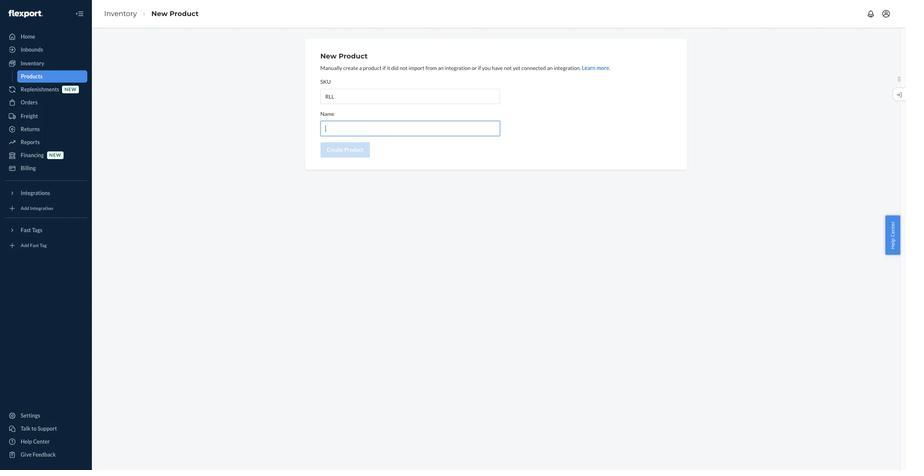 Task type: locate. For each thing, give the bounding box(es) containing it.
yet
[[513, 65, 520, 71]]

financing
[[21, 152, 44, 159]]

talk to support
[[21, 426, 57, 432]]

0 vertical spatial center
[[889, 221, 896, 237]]

0 vertical spatial new product
[[151, 9, 199, 18]]

1 vertical spatial inventory link
[[5, 57, 87, 70]]

give feedback button
[[5, 449, 87, 462]]

new down reports link
[[49, 153, 61, 158]]

1 horizontal spatial new
[[65, 87, 77, 92]]

2 vertical spatial product
[[344, 147, 364, 153]]

new down products link
[[65, 87, 77, 92]]

1 vertical spatial help
[[21, 439, 32, 445]]

new for replenishments
[[65, 87, 77, 92]]

1 add from the top
[[21, 206, 29, 212]]

1 vertical spatial center
[[33, 439, 50, 445]]

new product inside breadcrumbs navigation
[[151, 9, 199, 18]]

0 vertical spatial product
[[170, 9, 199, 18]]

0 horizontal spatial new
[[151, 9, 168, 18]]

add for add fast tag
[[21, 243, 29, 249]]

1 horizontal spatial an
[[547, 65, 553, 71]]

orders
[[21, 99, 38, 106]]

inventory link inside breadcrumbs navigation
[[104, 9, 137, 18]]

integration.
[[554, 65, 581, 71]]

0 horizontal spatial center
[[33, 439, 50, 445]]

0 horizontal spatial not
[[400, 65, 408, 71]]

0 vertical spatial help
[[889, 238, 896, 249]]

give feedback
[[21, 452, 56, 458]]

not
[[400, 65, 408, 71], [504, 65, 512, 71]]

billing link
[[5, 162, 87, 175]]

returns link
[[5, 123, 87, 136]]

new product link
[[151, 9, 199, 18]]

center
[[889, 221, 896, 237], [33, 439, 50, 445]]

new
[[65, 87, 77, 92], [49, 153, 61, 158]]

0 vertical spatial fast
[[21, 227, 31, 234]]

breadcrumbs navigation
[[98, 3, 205, 25]]

1 horizontal spatial center
[[889, 221, 896, 237]]

0 vertical spatial add
[[21, 206, 29, 212]]

1 vertical spatial add
[[21, 243, 29, 249]]

None text field
[[320, 89, 500, 104], [320, 121, 500, 136], [320, 89, 500, 104], [320, 121, 500, 136]]

new for financing
[[49, 153, 61, 158]]

2 add from the top
[[21, 243, 29, 249]]

not right did
[[400, 65, 408, 71]]

inventory
[[104, 9, 137, 18], [21, 60, 44, 67]]

integrations
[[21, 190, 50, 196]]

tag
[[40, 243, 47, 249]]

0 vertical spatial new
[[151, 9, 168, 18]]

1 vertical spatial inventory
[[21, 60, 44, 67]]

help center inside button
[[889, 221, 896, 249]]

add integration
[[21, 206, 53, 212]]

add inside add fast tag link
[[21, 243, 29, 249]]

0 horizontal spatial new
[[49, 153, 61, 158]]

add left integration
[[21, 206, 29, 212]]

give
[[21, 452, 32, 458]]

1 horizontal spatial help
[[889, 238, 896, 249]]

1 horizontal spatial if
[[478, 65, 481, 71]]

1 vertical spatial help center
[[21, 439, 50, 445]]

fast tags
[[21, 227, 42, 234]]

add inside add integration link
[[21, 206, 29, 212]]

create product button
[[320, 142, 370, 158]]

1 horizontal spatial inventory link
[[104, 9, 137, 18]]

1 not from the left
[[400, 65, 408, 71]]

new
[[151, 9, 168, 18], [320, 52, 337, 61]]

learn
[[582, 65, 596, 71]]

it
[[387, 65, 390, 71]]

center inside button
[[889, 221, 896, 237]]

integrations button
[[5, 187, 87, 200]]

help center button
[[886, 216, 900, 255]]

an right from
[[438, 65, 444, 71]]

if
[[383, 65, 386, 71], [478, 65, 481, 71]]

flexport logo image
[[8, 10, 43, 18]]

freight
[[21, 113, 38, 119]]

product
[[170, 9, 199, 18], [339, 52, 368, 61], [344, 147, 364, 153]]

0 vertical spatial new
[[65, 87, 77, 92]]

1 vertical spatial fast
[[30, 243, 39, 249]]

1 vertical spatial new
[[320, 52, 337, 61]]

product inside breadcrumbs navigation
[[170, 9, 199, 18]]

an
[[438, 65, 444, 71], [547, 65, 553, 71]]

did
[[391, 65, 399, 71]]

inventory inside breadcrumbs navigation
[[104, 9, 137, 18]]

1 horizontal spatial inventory
[[104, 9, 137, 18]]

billing
[[21, 165, 36, 172]]

1 horizontal spatial help center
[[889, 221, 896, 249]]

1 horizontal spatial new product
[[320, 52, 368, 61]]

inbounds link
[[5, 44, 87, 56]]

replenishments
[[21, 86, 59, 93]]

more
[[597, 65, 609, 71]]

0 horizontal spatial if
[[383, 65, 386, 71]]

0 vertical spatial help center
[[889, 221, 896, 249]]

fast
[[21, 227, 31, 234], [30, 243, 39, 249]]

product
[[363, 65, 382, 71]]

if right or
[[478, 65, 481, 71]]

new product
[[151, 9, 199, 18], [320, 52, 368, 61]]

settings
[[21, 413, 40, 419]]

reports link
[[5, 136, 87, 149]]

create
[[327, 147, 343, 153]]

help
[[889, 238, 896, 249], [21, 439, 32, 445]]

an right the connected
[[547, 65, 553, 71]]

add down fast tags
[[21, 243, 29, 249]]

1 vertical spatial product
[[339, 52, 368, 61]]

2 if from the left
[[478, 65, 481, 71]]

1 an from the left
[[438, 65, 444, 71]]

if left "it"
[[383, 65, 386, 71]]

fast left tags
[[21, 227, 31, 234]]

not left yet
[[504, 65, 512, 71]]

0 horizontal spatial help
[[21, 439, 32, 445]]

help center
[[889, 221, 896, 249], [21, 439, 50, 445]]

open notifications image
[[866, 9, 876, 18]]

learn more button
[[582, 64, 609, 72]]

1 horizontal spatial not
[[504, 65, 512, 71]]

new inside breadcrumbs navigation
[[151, 9, 168, 18]]

inventory link
[[104, 9, 137, 18], [5, 57, 87, 70]]

0 horizontal spatial an
[[438, 65, 444, 71]]

create
[[343, 65, 358, 71]]

1 vertical spatial new product
[[320, 52, 368, 61]]

from
[[426, 65, 437, 71]]

fast left tag
[[30, 243, 39, 249]]

0 horizontal spatial inventory link
[[5, 57, 87, 70]]

home link
[[5, 31, 87, 43]]

add
[[21, 206, 29, 212], [21, 243, 29, 249]]

1 vertical spatial new
[[49, 153, 61, 158]]

0 horizontal spatial new product
[[151, 9, 199, 18]]

0 vertical spatial inventory link
[[104, 9, 137, 18]]

0 vertical spatial inventory
[[104, 9, 137, 18]]



Task type: vqa. For each thing, say whether or not it's contained in the screenshot.
SPS COMMERCE at the bottom of page
no



Task type: describe. For each thing, give the bounding box(es) containing it.
connected
[[521, 65, 546, 71]]

manually create a product if it did not import from an integration or if you have not yet connected an integration. learn more .
[[320, 65, 610, 71]]

create product
[[327, 147, 364, 153]]

products link
[[17, 70, 87, 83]]

you
[[482, 65, 491, 71]]

orders link
[[5, 97, 87, 109]]

help center link
[[5, 436, 87, 448]]

a
[[359, 65, 362, 71]]

tags
[[32, 227, 42, 234]]

returns
[[21, 126, 40, 133]]

fast inside dropdown button
[[21, 227, 31, 234]]

home
[[21, 33, 35, 40]]

feedback
[[33, 452, 56, 458]]

1 if from the left
[[383, 65, 386, 71]]

2 an from the left
[[547, 65, 553, 71]]

sku
[[320, 79, 331, 85]]

fast tags button
[[5, 224, 87, 237]]

1 horizontal spatial new
[[320, 52, 337, 61]]

.
[[609, 65, 610, 71]]

support
[[38, 426, 57, 432]]

2 not from the left
[[504, 65, 512, 71]]

product inside button
[[344, 147, 364, 153]]

add integration link
[[5, 203, 87, 215]]

talk
[[21, 426, 30, 432]]

settings link
[[5, 410, 87, 422]]

help inside button
[[889, 238, 896, 249]]

0 horizontal spatial help center
[[21, 439, 50, 445]]

integration
[[30, 206, 53, 212]]

inbounds
[[21, 46, 43, 53]]

or
[[472, 65, 477, 71]]

manually
[[320, 65, 342, 71]]

0 horizontal spatial inventory
[[21, 60, 44, 67]]

name
[[320, 111, 334, 117]]

add fast tag
[[21, 243, 47, 249]]

close navigation image
[[75, 9, 84, 18]]

freight link
[[5, 110, 87, 123]]

reports
[[21, 139, 40, 146]]

integration
[[445, 65, 471, 71]]

add for add integration
[[21, 206, 29, 212]]

have
[[492, 65, 503, 71]]

open account menu image
[[882, 9, 891, 18]]

talk to support button
[[5, 423, 87, 435]]

add fast tag link
[[5, 240, 87, 252]]

products
[[21, 73, 43, 80]]

import
[[409, 65, 425, 71]]

to
[[31, 426, 37, 432]]



